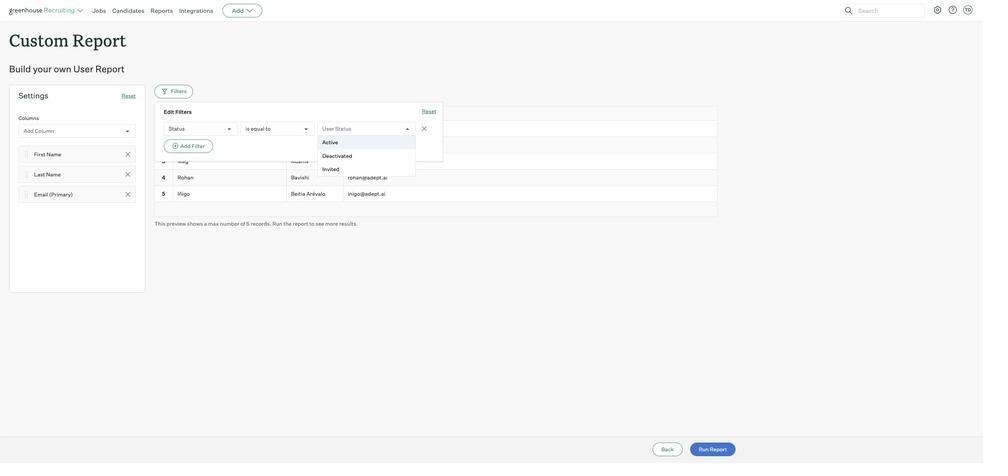 Task type: vqa. For each thing, say whether or not it's contained in the screenshot.
rightmost FIRST NAME
yes



Task type: describe. For each thing, give the bounding box(es) containing it.
1 vertical spatial name
[[47, 151, 61, 157]]

meg
[[178, 158, 189, 164]]

iñigo
[[178, 190, 190, 197]]

report for run report
[[710, 446, 727, 452]]

row containing 2
[[154, 137, 718, 153]]

equal
[[251, 125, 265, 132]]

1 horizontal spatial user
[[323, 125, 334, 132]]

first inside first name row
[[178, 111, 188, 117]]

row containing 3
[[154, 153, 718, 170]]

is
[[246, 125, 250, 132]]

0 horizontal spatial user
[[73, 63, 93, 75]]

last name
[[34, 171, 61, 177]]

columns
[[19, 115, 39, 121]]

a
[[204, 220, 207, 227]]

1
[[163, 125, 165, 132]]

filter image
[[161, 88, 167, 94]]

configure image
[[934, 5, 943, 14]]

0 horizontal spatial first
[[34, 151, 45, 157]]

reset link for edit filters
[[422, 108, 437, 116]]

1 horizontal spatial 5
[[246, 220, 250, 227]]

beitia
[[291, 190, 305, 197]]

bavishi
[[291, 174, 309, 181]]

td button
[[964, 5, 973, 14]]

1 status from the left
[[169, 125, 185, 132]]

adams
[[291, 158, 309, 164]]

abrahams
[[291, 125, 317, 132]]

3
[[162, 158, 165, 164]]

reports
[[151, 7, 173, 14]]

add for add column
[[23, 128, 34, 134]]

add filter button
[[164, 139, 213, 153]]

integrations link
[[179, 7, 214, 14]]

your
[[33, 63, 52, 75]]

back button
[[653, 443, 683, 456]]

1 vertical spatial filters
[[175, 109, 192, 115]]

add for add filter
[[180, 143, 191, 149]]

megadams40@gmail.com
[[348, 142, 414, 148]]

Search text field
[[857, 5, 918, 16]]

edit
[[164, 109, 174, 115]]

add for add
[[232, 7, 244, 14]]

last
[[34, 171, 45, 177]]

reset for settings
[[122, 92, 136, 99]]

is equal to
[[246, 125, 271, 132]]

back
[[662, 446, 674, 452]]

add button
[[223, 4, 262, 17]]

0 vertical spatial to
[[266, 125, 271, 132]]

first name inside row
[[178, 111, 202, 117]]

own
[[54, 63, 71, 75]]

run report
[[699, 446, 727, 452]]

rohan@adept.ai
[[348, 174, 388, 181]]

inigo@adept.ai
[[348, 190, 386, 197]]

margaret
[[178, 142, 200, 148]]

2
[[162, 142, 165, 148]]

column
[[35, 128, 54, 134]]

integrations
[[179, 7, 214, 14]]

reset link for settings
[[122, 92, 136, 99]]

settings
[[19, 91, 48, 100]]

name inside row
[[189, 111, 202, 117]]

build your own user report
[[9, 63, 125, 75]]



Task type: locate. For each thing, give the bounding box(es) containing it.
1 vertical spatial reset
[[422, 108, 437, 114]]

to
[[266, 125, 271, 132], [310, 220, 315, 227]]

email (primary)
[[34, 191, 73, 198]]

row group
[[154, 121, 718, 202]]

0 horizontal spatial run
[[273, 220, 283, 227]]

1 cell
[[154, 121, 173, 137]]

user status
[[323, 125, 352, 132]]

0 horizontal spatial status
[[169, 125, 185, 132]]

2 vertical spatial report
[[710, 446, 727, 452]]

5 row from the top
[[154, 186, 718, 202]]

run inside button
[[699, 446, 709, 452]]

reset for edit filters
[[422, 108, 437, 114]]

0 horizontal spatial to
[[266, 125, 271, 132]]

preview
[[167, 220, 186, 227]]

1 vertical spatial to
[[310, 220, 315, 227]]

1 vertical spatial add
[[23, 128, 34, 134]]

rohan
[[178, 174, 194, 181]]

0 horizontal spatial reset link
[[122, 92, 136, 99]]

table containing 1
[[154, 106, 718, 217]]

status up active
[[335, 125, 352, 132]]

number
[[220, 220, 239, 227]]

2 vertical spatial name
[[46, 171, 61, 177]]

run report button
[[690, 443, 736, 456]]

report
[[293, 220, 308, 227]]

the
[[284, 220, 292, 227]]

0 vertical spatial first
[[178, 111, 188, 117]]

4 cell
[[154, 170, 173, 186]]

row
[[154, 121, 718, 137], [154, 137, 718, 153], [154, 153, 718, 170], [154, 170, 718, 186], [154, 186, 718, 202]]

0 vertical spatial name
[[189, 111, 202, 117]]

0 vertical spatial user
[[73, 63, 93, 75]]

reset
[[122, 92, 136, 99], [422, 108, 437, 114]]

5
[[162, 190, 165, 197], [246, 220, 250, 227]]

td
[[965, 7, 972, 12]]

max
[[208, 220, 219, 227]]

1 horizontal spatial first
[[178, 111, 188, 117]]

user
[[73, 63, 93, 75], [323, 125, 334, 132]]

1 vertical spatial user
[[323, 125, 334, 132]]

name up last name
[[47, 151, 61, 157]]

first right edit
[[178, 111, 188, 117]]

run right back
[[699, 446, 709, 452]]

beitia arévalo
[[291, 190, 326, 197]]

user up active
[[323, 125, 334, 132]]

0 horizontal spatial reset
[[122, 92, 136, 99]]

see
[[316, 220, 324, 227]]

3 cell
[[154, 153, 173, 170]]

meg.adams@adept.ai
[[348, 158, 403, 164]]

user right own
[[73, 63, 93, 75]]

filter
[[192, 143, 205, 149]]

first name up last name
[[34, 151, 61, 157]]

add inside add filter button
[[180, 143, 191, 149]]

4 row from the top
[[154, 170, 718, 186]]

1 horizontal spatial reset
[[422, 108, 437, 114]]

1 horizontal spatial status
[[335, 125, 352, 132]]

1 row from the top
[[154, 121, 718, 137]]

add column
[[23, 128, 54, 134]]

1 horizontal spatial add
[[180, 143, 191, 149]]

0 vertical spatial first name
[[178, 111, 202, 117]]

run
[[273, 220, 283, 227], [699, 446, 709, 452]]

0 vertical spatial reset
[[122, 92, 136, 99]]

david
[[178, 125, 192, 132]]

name right last
[[46, 171, 61, 177]]

more
[[325, 220, 338, 227]]

0 vertical spatial add
[[232, 7, 244, 14]]

1 vertical spatial first name
[[34, 151, 61, 157]]

report
[[73, 29, 126, 51], [95, 63, 125, 75], [710, 446, 727, 452]]

to left see
[[310, 220, 315, 227]]

0 vertical spatial filters
[[171, 88, 187, 94]]

run left the
[[273, 220, 283, 227]]

5 inside cell
[[162, 190, 165, 197]]

3 row from the top
[[154, 153, 718, 170]]

add
[[232, 7, 244, 14], [23, 128, 34, 134], [180, 143, 191, 149]]

2 horizontal spatial add
[[232, 7, 244, 14]]

2 status from the left
[[335, 125, 352, 132]]

add inside the add "popup button"
[[232, 7, 244, 14]]

edit filters
[[164, 109, 192, 115]]

first name
[[178, 111, 202, 117], [34, 151, 61, 157]]

deactivated
[[323, 152, 352, 159]]

custom
[[9, 29, 69, 51]]

1 vertical spatial reset link
[[422, 108, 437, 116]]

5 right the of at the left top of the page
[[246, 220, 250, 227]]

arévalo
[[307, 190, 326, 197]]

(primary)
[[49, 191, 73, 198]]

row containing 1
[[154, 121, 718, 137]]

0 vertical spatial report
[[73, 29, 126, 51]]

5 down 4 cell
[[162, 190, 165, 197]]

jobs link
[[92, 7, 106, 14]]

name
[[189, 111, 202, 117], [47, 151, 61, 157], [46, 171, 61, 177]]

shows
[[187, 220, 203, 227]]

candidates
[[112, 7, 145, 14]]

0 horizontal spatial first name
[[34, 151, 61, 157]]

greenhouse recruiting image
[[9, 6, 77, 15]]

0 vertical spatial reset link
[[122, 92, 136, 99]]

filters right filter image
[[171, 88, 187, 94]]

1 vertical spatial first
[[34, 151, 45, 157]]

row containing 4
[[154, 170, 718, 186]]

2 row from the top
[[154, 137, 718, 153]]

row group containing 1
[[154, 121, 718, 202]]

5 cell
[[154, 186, 173, 202]]

david.abrahams@adept.ai
[[348, 125, 413, 132]]

report for custom report
[[73, 29, 126, 51]]

filters right edit
[[175, 109, 192, 115]]

add filter
[[180, 143, 205, 149]]

build
[[9, 63, 31, 75]]

active
[[323, 139, 338, 145]]

0 vertical spatial run
[[273, 220, 283, 227]]

report inside button
[[710, 446, 727, 452]]

records.
[[251, 220, 271, 227]]

this preview shows a max number of 5 records. run the report to see more results.
[[154, 220, 358, 227]]

1 horizontal spatial run
[[699, 446, 709, 452]]

first name up david in the top left of the page
[[178, 111, 202, 117]]

name up david in the top left of the page
[[189, 111, 202, 117]]

td button
[[963, 4, 975, 16]]

1 horizontal spatial first name
[[178, 111, 202, 117]]

filters
[[171, 88, 187, 94], [175, 109, 192, 115]]

status right 1
[[169, 125, 185, 132]]

to right the equal
[[266, 125, 271, 132]]

1 vertical spatial report
[[95, 63, 125, 75]]

2 cell
[[154, 137, 173, 153]]

1 vertical spatial 5
[[246, 220, 250, 227]]

of
[[241, 220, 245, 227]]

0 horizontal spatial 5
[[162, 190, 165, 197]]

0 vertical spatial 5
[[162, 190, 165, 197]]

0 horizontal spatial add
[[23, 128, 34, 134]]

1 vertical spatial run
[[699, 446, 709, 452]]

email
[[34, 191, 48, 198]]

status
[[169, 125, 185, 132], [335, 125, 352, 132]]

results.
[[340, 220, 358, 227]]

4
[[162, 174, 166, 181]]

reports link
[[151, 7, 173, 14]]

1 horizontal spatial reset link
[[422, 108, 437, 116]]

row containing 5
[[154, 186, 718, 202]]

candidates link
[[112, 7, 145, 14]]

reset link
[[122, 92, 136, 99], [422, 108, 437, 116]]

first name row
[[154, 106, 718, 122]]

cell
[[287, 137, 344, 153]]

first up last
[[34, 151, 45, 157]]

first
[[178, 111, 188, 117], [34, 151, 45, 157]]

invited
[[323, 166, 340, 172]]

1 horizontal spatial to
[[310, 220, 315, 227]]

table
[[154, 106, 718, 217]]

custom report
[[9, 29, 126, 51]]

2 vertical spatial add
[[180, 143, 191, 149]]

this
[[154, 220, 165, 227]]

jobs
[[92, 7, 106, 14]]



